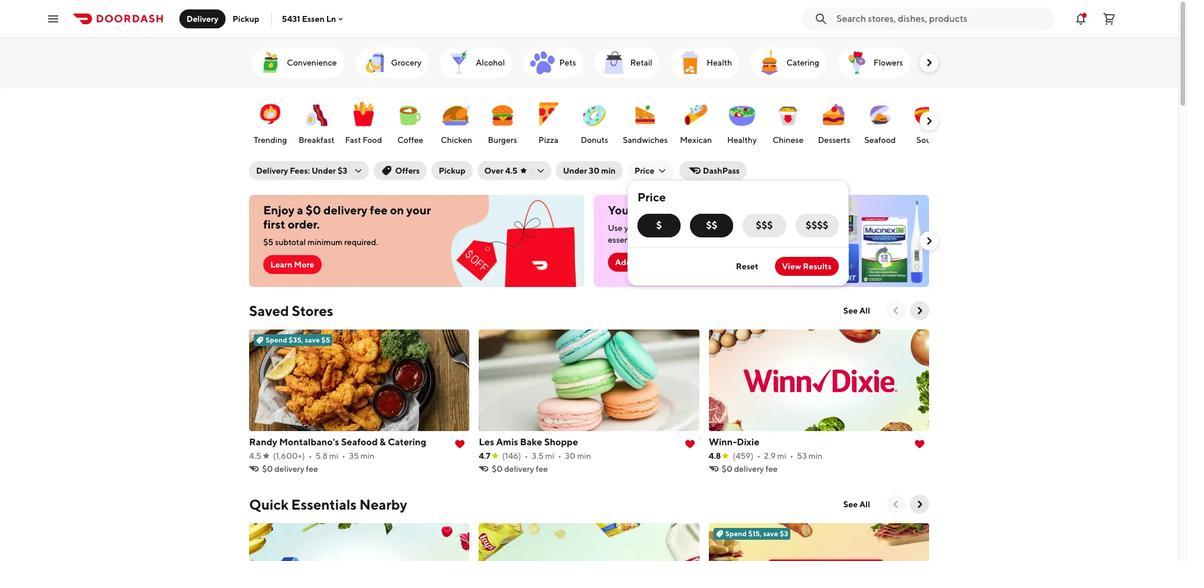 Task type: vqa. For each thing, say whether or not it's contained in the screenshot.
'Doshirak Korean Lunch Box' button
no



Task type: locate. For each thing, give the bounding box(es) containing it.
1 horizontal spatial $​0 delivery fee
[[492, 464, 548, 474]]

min
[[601, 166, 616, 175], [361, 451, 375, 461], [577, 451, 591, 461], [809, 451, 823, 461]]

$$
[[706, 220, 718, 231]]

previous button of carousel image for saved stores
[[891, 305, 902, 317]]

delivery right $0
[[324, 203, 368, 217]]

saved stores
[[249, 302, 333, 319]]

on inside enjoy a $0 delivery fee on your first order.
[[390, 203, 404, 217]]

2 • from the left
[[342, 451, 346, 461]]

$5 down first
[[263, 237, 273, 247]]

4.5 inside button
[[505, 166, 518, 175]]

view
[[782, 262, 802, 271]]

a
[[297, 203, 303, 217]]

1 mi from the left
[[329, 451, 339, 461]]

1 horizontal spatial on
[[728, 223, 737, 233]]

1 horizontal spatial $3
[[780, 529, 789, 538]]

1 vertical spatial spend
[[726, 529, 747, 538]]

coffee
[[398, 135, 424, 145]]

flowers
[[874, 58, 904, 67]]

price down price button
[[638, 190, 666, 204]]

catering image
[[756, 48, 785, 77]]

dashpass button
[[680, 161, 747, 180]]

1 horizontal spatial seafood
[[865, 135, 896, 145]]

1 • from the left
[[309, 451, 312, 461]]

spend left $35,
[[266, 335, 287, 344]]

1 horizontal spatial spend
[[726, 529, 747, 538]]

1 vertical spatial on
[[728, 223, 737, 233]]

1 vertical spatial catering
[[388, 436, 427, 448]]

0 horizontal spatial 4.5
[[249, 451, 261, 461]]

previous button of carousel image
[[891, 305, 902, 317], [891, 498, 902, 510]]

on left health
[[728, 223, 737, 233]]

open menu image
[[46, 12, 60, 26]]

shop
[[745, 203, 772, 217]]

2 $​0 from the left
[[492, 464, 503, 474]]

min for randy montalbano's seafood & catering
[[361, 451, 375, 461]]

1 vertical spatial delivery
[[256, 166, 288, 175]]

min down the donuts
[[601, 166, 616, 175]]

1 vertical spatial see all
[[844, 500, 871, 509]]

alcohol
[[476, 58, 505, 67]]

$​0 delivery fee down (146)
[[492, 464, 548, 474]]

delivery
[[187, 14, 219, 23], [256, 166, 288, 175]]

0 vertical spatial 4.5
[[505, 166, 518, 175]]

1 horizontal spatial hsa/fsa
[[689, 203, 742, 217]]

0 vertical spatial $3
[[338, 166, 347, 175]]

hsa/fsa inside use your hsa/fsa card to save on health essentials.
[[643, 223, 680, 233]]

$3 right the $15,
[[780, 529, 789, 538]]

30 inside button
[[589, 166, 600, 175]]

2 see from the top
[[844, 500, 858, 509]]

4.5 right over on the top of page
[[505, 166, 518, 175]]

flowers link
[[839, 47, 911, 78]]

• left 35
[[342, 451, 346, 461]]

4 • from the left
[[558, 451, 562, 461]]

• down shoppe
[[558, 451, 562, 461]]

4.5 down randy
[[249, 451, 261, 461]]

2 vertical spatial save
[[764, 529, 779, 538]]

1 horizontal spatial pickup
[[439, 166, 466, 175]]

catering
[[787, 58, 820, 67], [388, 436, 427, 448]]

saved stores link
[[249, 301, 333, 320]]

save right the $15,
[[764, 529, 779, 538]]

see for quick essentials nearby
[[844, 500, 858, 509]]

35
[[349, 451, 359, 461]]

over
[[485, 166, 504, 175]]

2 see all link from the top
[[837, 495, 878, 514]]

pickup
[[233, 14, 260, 23], [439, 166, 466, 175]]

pickup for the rightmost pickup button
[[439, 166, 466, 175]]

burgers
[[488, 135, 517, 145]]

price down sandwiches
[[635, 166, 655, 175]]

1 see all from the top
[[844, 306, 871, 315]]

$5
[[263, 237, 273, 247], [321, 335, 330, 344]]

randy montalbano's seafood & catering
[[249, 436, 427, 448]]

card
[[633, 257, 652, 267]]

2 horizontal spatial save
[[764, 529, 779, 538]]

next button of carousel image
[[924, 57, 935, 69], [924, 235, 935, 247], [914, 498, 926, 510]]

convenience
[[287, 58, 337, 67]]

0 vertical spatial $5
[[263, 237, 273, 247]]

1 vertical spatial your
[[625, 223, 641, 233]]

mi right 2.9
[[778, 451, 787, 461]]

quick
[[249, 496, 289, 513]]

1 horizontal spatial delivery
[[256, 166, 288, 175]]

mi right 3.5
[[545, 451, 555, 461]]

catering right &
[[388, 436, 427, 448]]

more
[[294, 260, 315, 269]]

0 horizontal spatial on
[[390, 203, 404, 217]]

$3 down fast
[[338, 166, 347, 175]]

1 see from the top
[[844, 306, 858, 315]]

1 horizontal spatial under
[[563, 166, 587, 175]]

randy
[[249, 436, 277, 448]]

3 • from the left
[[525, 451, 528, 461]]

min right 53
[[809, 451, 823, 461]]

pizza
[[539, 135, 559, 145]]

see all link
[[837, 301, 878, 320], [837, 495, 878, 514]]

pickup button left 5431 at left
[[226, 9, 267, 28]]

1 horizontal spatial $​0
[[492, 464, 503, 474]]

1 vertical spatial see
[[844, 500, 858, 509]]

0 horizontal spatial pickup button
[[226, 9, 267, 28]]

1 previous button of carousel image from the top
[[891, 305, 902, 317]]

0 vertical spatial see all
[[844, 306, 871, 315]]

see all link for quick essentials nearby
[[837, 495, 878, 514]]

2 mi from the left
[[545, 451, 555, 461]]

under down the donuts
[[563, 166, 587, 175]]

see all for quick essentials nearby
[[844, 500, 871, 509]]

0 horizontal spatial $​0
[[262, 464, 273, 474]]

1 vertical spatial save
[[305, 335, 320, 344]]

0 vertical spatial delivery
[[187, 14, 219, 23]]

6 • from the left
[[790, 451, 794, 461]]

0 vertical spatial pickup
[[233, 14, 260, 23]]

0 vertical spatial your
[[407, 203, 431, 217]]

les amis bake shoppe
[[479, 436, 578, 448]]

3 mi from the left
[[778, 451, 787, 461]]

1 horizontal spatial save
[[709, 223, 726, 233]]

delivery for randy
[[275, 464, 304, 474]]

health link
[[672, 47, 740, 78]]

$$ button
[[690, 214, 734, 237]]

save right $35,
[[305, 335, 320, 344]]

2 all from the top
[[860, 500, 871, 509]]

fee
[[370, 203, 388, 217], [306, 464, 318, 474], [536, 464, 548, 474], [766, 464, 778, 474]]

previous button of carousel image for quick essentials nearby
[[891, 498, 902, 510]]

4.5
[[505, 166, 518, 175], [249, 451, 261, 461]]

hsa/fsa up $$
[[689, 203, 742, 217]]

1 horizontal spatial pickup button
[[432, 161, 473, 180]]

your down the offers
[[407, 203, 431, 217]]

$​0 delivery fee down (459)
[[722, 464, 778, 474]]

all for saved stores
[[860, 306, 871, 315]]

spend for spend $35, save $5
[[266, 335, 287, 344]]

min down shoppe
[[577, 451, 591, 461]]

save right to
[[709, 223, 726, 233]]

breakfast
[[299, 135, 335, 145]]

first
[[263, 217, 285, 231]]

chicken
[[441, 135, 472, 145]]

pickup button down chicken
[[432, 161, 473, 180]]

spend left the $15,
[[726, 529, 747, 538]]

1 vertical spatial 4.5
[[249, 451, 261, 461]]

1 vertical spatial previous button of carousel image
[[891, 498, 902, 510]]

over 4.5
[[485, 166, 518, 175]]

delivery for delivery fees: under $3
[[256, 166, 288, 175]]

nearby
[[360, 496, 407, 513]]

1 horizontal spatial mi
[[545, 451, 555, 461]]

1 vertical spatial 30
[[565, 451, 576, 461]]

2.9
[[764, 451, 776, 461]]

your
[[608, 203, 634, 217]]

$3 for delivery fees: under $3
[[338, 166, 347, 175]]

2 previous button of carousel image from the top
[[891, 498, 902, 510]]

all
[[860, 306, 871, 315], [860, 500, 871, 509]]

mi
[[329, 451, 339, 461], [545, 451, 555, 461], [778, 451, 787, 461]]

• left 2.9
[[757, 451, 761, 461]]

beauty image
[[927, 48, 956, 77]]

30
[[589, 166, 600, 175], [565, 451, 576, 461]]

2 horizontal spatial $​0 delivery fee
[[722, 464, 778, 474]]

1 horizontal spatial catering
[[787, 58, 820, 67]]

1 horizontal spatial your
[[625, 223, 641, 233]]

reset
[[736, 262, 759, 271]]

fee down '5.8'
[[306, 464, 318, 474]]

health
[[707, 58, 733, 67]]

grocery image
[[361, 48, 389, 77]]

delivery
[[324, 203, 368, 217], [275, 464, 304, 474], [505, 464, 534, 474], [734, 464, 764, 474]]

0 vertical spatial see
[[844, 306, 858, 315]]

2 horizontal spatial $​0
[[722, 464, 733, 474]]

use your hsa/fsa card to save on health essentials.
[[608, 223, 763, 245]]

seafood
[[865, 135, 896, 145], [341, 436, 378, 448]]

2 under from the left
[[563, 166, 587, 175]]

$​0 down randy
[[262, 464, 273, 474]]

0 horizontal spatial catering
[[388, 436, 427, 448]]

1 vertical spatial see all link
[[837, 495, 878, 514]]

spend for spend $15, save $3
[[726, 529, 747, 538]]

$5 right $35,
[[321, 335, 330, 344]]

delivery for les
[[505, 464, 534, 474]]

price
[[635, 166, 655, 175], [638, 190, 666, 204]]

1 $​0 from the left
[[262, 464, 273, 474]]

1 see all link from the top
[[837, 301, 878, 320]]

$​0 delivery fee for amis
[[492, 464, 548, 474]]

$​0 for les
[[492, 464, 503, 474]]

spend $35, save $5
[[266, 335, 330, 344]]

1 vertical spatial price
[[638, 190, 666, 204]]

spend $15, save $3
[[726, 529, 789, 538]]

5431 essen ln
[[282, 14, 336, 23]]

under right the fees:
[[312, 166, 336, 175]]

min inside button
[[601, 166, 616, 175]]

30 down shoppe
[[565, 451, 576, 461]]

hsa/fsa
[[689, 203, 742, 217], [643, 223, 680, 233]]

$​0 down winn-
[[722, 464, 733, 474]]

mi right '5.8'
[[329, 451, 339, 461]]

0 vertical spatial on
[[390, 203, 404, 217]]

0 vertical spatial 30
[[589, 166, 600, 175]]

•
[[309, 451, 312, 461], [342, 451, 346, 461], [525, 451, 528, 461], [558, 451, 562, 461], [757, 451, 761, 461], [790, 451, 794, 461]]

0 vertical spatial price
[[635, 166, 655, 175]]

0 vertical spatial save
[[709, 223, 726, 233]]

delivery inside delivery button
[[187, 14, 219, 23]]

0 horizontal spatial $​0 delivery fee
[[262, 464, 318, 474]]

$​0 for winn-
[[722, 464, 733, 474]]

trending link
[[250, 94, 291, 148]]

0 vertical spatial spend
[[266, 335, 287, 344]]

your up essentials.
[[625, 223, 641, 233]]

desserts
[[818, 135, 851, 145]]

$15,
[[749, 529, 762, 538]]

1 vertical spatial hsa/fsa
[[643, 223, 680, 233]]

essen
[[302, 14, 325, 23]]

convenience image
[[256, 48, 285, 77]]

1 under from the left
[[312, 166, 336, 175]]

alcohol image
[[445, 48, 474, 77]]

1 vertical spatial pickup
[[439, 166, 466, 175]]

30 down the donuts
[[589, 166, 600, 175]]

fee down 2.9
[[766, 464, 778, 474]]

min right 35
[[361, 451, 375, 461]]

next button of carousel image
[[924, 115, 935, 127], [914, 305, 926, 317]]

0 vertical spatial previous button of carousel image
[[891, 305, 902, 317]]

1 vertical spatial $5
[[321, 335, 330, 344]]

grocery
[[391, 58, 422, 67]]

0 horizontal spatial save
[[305, 335, 320, 344]]

0 vertical spatial catering
[[787, 58, 820, 67]]

0 vertical spatial seafood
[[865, 135, 896, 145]]

• left 3.5
[[525, 451, 528, 461]]

delivery down (459)
[[734, 464, 764, 474]]

min for winn-dixie
[[809, 451, 823, 461]]

pickup right delivery button
[[233, 14, 260, 23]]

1 vertical spatial $3
[[780, 529, 789, 538]]

0 horizontal spatial under
[[312, 166, 336, 175]]

1 all from the top
[[860, 306, 871, 315]]

seafood left soup
[[865, 135, 896, 145]]

0 horizontal spatial your
[[407, 203, 431, 217]]

0 vertical spatial all
[[860, 306, 871, 315]]

flowers image
[[843, 48, 872, 77]]

$​0 delivery fee
[[262, 464, 318, 474], [492, 464, 548, 474], [722, 464, 778, 474]]

1 horizontal spatial $5
[[321, 335, 330, 344]]

0 vertical spatial see all link
[[837, 301, 878, 320]]

food
[[363, 135, 382, 145]]

3 $​0 from the left
[[722, 464, 733, 474]]

1 $​0 delivery fee from the left
[[262, 464, 318, 474]]

(146)
[[503, 451, 521, 461]]

add card button
[[608, 253, 659, 272]]

2 horizontal spatial mi
[[778, 451, 787, 461]]

learn more button
[[263, 255, 322, 274]]

on inside use your hsa/fsa card to save on health essentials.
[[728, 223, 737, 233]]

1 vertical spatial pickup button
[[432, 161, 473, 180]]

• left 53
[[790, 451, 794, 461]]

0 horizontal spatial delivery
[[187, 14, 219, 23]]

• left '5.8'
[[309, 451, 312, 461]]

1 horizontal spatial 30
[[589, 166, 600, 175]]

2 $​0 delivery fee from the left
[[492, 464, 548, 474]]

on down offers button
[[390, 203, 404, 217]]

under 30 min
[[563, 166, 616, 175]]

saved
[[249, 302, 289, 319]]

catering right "catering" image
[[787, 58, 820, 67]]

Store search: begin typing to search for stores available on DoorDash text field
[[837, 12, 1048, 25]]

0 horizontal spatial $3
[[338, 166, 347, 175]]

0 horizontal spatial $5
[[263, 237, 273, 247]]

1 horizontal spatial 4.5
[[505, 166, 518, 175]]

hsa/fsa down one-
[[643, 223, 680, 233]]

2 see all from the top
[[844, 500, 871, 509]]

seafood up 35
[[341, 436, 378, 448]]

mexican
[[680, 135, 712, 145]]

0 horizontal spatial spend
[[266, 335, 287, 344]]

0 vertical spatial pickup button
[[226, 9, 267, 28]]

5 • from the left
[[757, 451, 761, 461]]

fee down 3.5
[[536, 464, 548, 474]]

under
[[312, 166, 336, 175], [563, 166, 587, 175]]

fee up required.
[[370, 203, 388, 217]]

trending
[[254, 135, 287, 145]]

0 horizontal spatial pickup
[[233, 14, 260, 23]]

1 vertical spatial seafood
[[341, 436, 378, 448]]

fees:
[[290, 166, 310, 175]]

delivery down the (1,600+)
[[275, 464, 304, 474]]

3 $​0 delivery fee from the left
[[722, 464, 778, 474]]

pickup down chicken
[[439, 166, 466, 175]]

$​0 down (146)
[[492, 464, 503, 474]]

0 horizontal spatial mi
[[329, 451, 339, 461]]

0 horizontal spatial hsa/fsa
[[643, 223, 680, 233]]

essentials.
[[608, 235, 647, 245]]

$​0 delivery fee down the (1,600+)
[[262, 464, 318, 474]]

1 vertical spatial all
[[860, 500, 871, 509]]

delivery button
[[180, 9, 226, 28]]

delivery down (146)
[[505, 464, 534, 474]]



Task type: describe. For each thing, give the bounding box(es) containing it.
3.5
[[532, 451, 544, 461]]

fee inside enjoy a $0 delivery fee on your first order.
[[370, 203, 388, 217]]

5.8
[[316, 451, 328, 461]]

retail image
[[600, 48, 628, 77]]

card
[[682, 223, 698, 233]]

0 vertical spatial next button of carousel image
[[924, 115, 935, 127]]

pets image
[[529, 48, 557, 77]]

mi for seafood
[[329, 451, 339, 461]]

0 horizontal spatial 30
[[565, 451, 576, 461]]

0 vertical spatial hsa/fsa
[[689, 203, 742, 217]]

(1,600+)
[[273, 451, 305, 461]]

subtotal
[[275, 237, 306, 247]]

$$$
[[756, 220, 773, 231]]

delivery fees: under $3
[[256, 166, 347, 175]]

your inside enjoy a $0 delivery fee on your first order.
[[407, 203, 431, 217]]

alcohol link
[[441, 47, 512, 78]]

• 5.8 mi • 35 min
[[309, 451, 375, 461]]

your inside use your hsa/fsa card to save on health essentials.
[[625, 223, 641, 233]]

$​0 delivery fee for dixie
[[722, 464, 778, 474]]

1 vertical spatial next button of carousel image
[[924, 235, 935, 247]]

les
[[479, 436, 494, 448]]

amis
[[496, 436, 518, 448]]

quick essentials nearby
[[249, 496, 407, 513]]

all for quick essentials nearby
[[860, 500, 871, 509]]

learn
[[270, 260, 292, 269]]

healthy
[[728, 135, 757, 145]]

soup
[[917, 135, 936, 145]]

mi for bake
[[545, 451, 555, 461]]

price inside button
[[635, 166, 655, 175]]

notification bell image
[[1074, 12, 1088, 26]]

1 vertical spatial next button of carousel image
[[914, 305, 926, 317]]

pickup for left pickup button
[[233, 14, 260, 23]]

winn-
[[709, 436, 737, 448]]

0 vertical spatial next button of carousel image
[[924, 57, 935, 69]]

save for spend $35, save $5
[[305, 335, 320, 344]]

offers
[[395, 166, 420, 175]]

under 30 min button
[[556, 161, 623, 180]]

$$$$ button
[[796, 214, 839, 237]]

$3 for spend $15, save $3
[[780, 529, 789, 538]]

under inside button
[[563, 166, 587, 175]]

sandwiches
[[623, 135, 668, 145]]

enjoy a $0 delivery fee on your first order.
[[263, 203, 431, 231]]

stop
[[662, 203, 686, 217]]

montalbano's
[[279, 436, 339, 448]]

fee for randy montalbano's seafood & catering
[[306, 464, 318, 474]]

delivery inside enjoy a $0 delivery fee on your first order.
[[324, 203, 368, 217]]

fast food
[[345, 135, 382, 145]]

4.8
[[709, 451, 721, 461]]

$0
[[306, 203, 321, 217]]

save inside use your hsa/fsa card to save on health essentials.
[[709, 223, 726, 233]]

view results button
[[775, 257, 839, 276]]

0 horizontal spatial seafood
[[341, 436, 378, 448]]

enjoy
[[263, 203, 295, 217]]

fee for les amis bake shoppe
[[536, 464, 548, 474]]

donuts
[[581, 135, 609, 145]]

pets link
[[524, 47, 583, 78]]

to
[[700, 223, 708, 233]]

$​0 for randy
[[262, 464, 273, 474]]

5431 essen ln button
[[282, 14, 346, 23]]

over 4.5 button
[[478, 161, 551, 180]]

2 vertical spatial next button of carousel image
[[914, 498, 926, 510]]

see for saved stores
[[844, 306, 858, 315]]

retail link
[[595, 47, 660, 78]]

delivery for winn-
[[734, 464, 764, 474]]

dashpass
[[703, 166, 740, 175]]

your one-stop hsa/fsa shop
[[608, 203, 772, 217]]

$5 subtotal minimum required.
[[263, 237, 378, 247]]

min for les amis bake shoppe
[[577, 451, 591, 461]]

4.7
[[479, 451, 491, 461]]

stores
[[292, 302, 333, 319]]

bake
[[520, 436, 543, 448]]

&
[[380, 436, 386, 448]]

health
[[739, 223, 763, 233]]

$​0 delivery fee for montalbano's
[[262, 464, 318, 474]]

order.
[[288, 217, 320, 231]]

price button
[[628, 161, 675, 180]]

catering link
[[751, 47, 827, 78]]

(459)
[[733, 451, 754, 461]]

learn more
[[270, 260, 315, 269]]

winn-dixie
[[709, 436, 760, 448]]

shoppe
[[544, 436, 578, 448]]

fee for winn-dixie
[[766, 464, 778, 474]]

add card
[[615, 257, 652, 267]]

view results
[[782, 262, 832, 271]]

delivery for delivery
[[187, 14, 219, 23]]

reset button
[[729, 257, 766, 276]]

53
[[797, 451, 807, 461]]

grocery link
[[356, 47, 429, 78]]

• 2.9 mi • 53 min
[[757, 451, 823, 461]]

$$$ button
[[743, 214, 786, 237]]

pets
[[560, 58, 576, 67]]

use
[[608, 223, 623, 233]]

$
[[657, 220, 662, 231]]

ln
[[326, 14, 336, 23]]

one-
[[636, 203, 662, 217]]

convenience link
[[252, 47, 344, 78]]

see all link for saved stores
[[837, 301, 878, 320]]

dixie
[[737, 436, 760, 448]]

see all for saved stores
[[844, 306, 871, 315]]

health image
[[676, 48, 705, 77]]

save for spend $15, save $3
[[764, 529, 779, 538]]

fast
[[345, 135, 361, 145]]

add
[[615, 257, 632, 267]]

$$$$
[[806, 220, 829, 231]]

0 items, open order cart image
[[1103, 12, 1117, 26]]

$35,
[[289, 335, 304, 344]]



